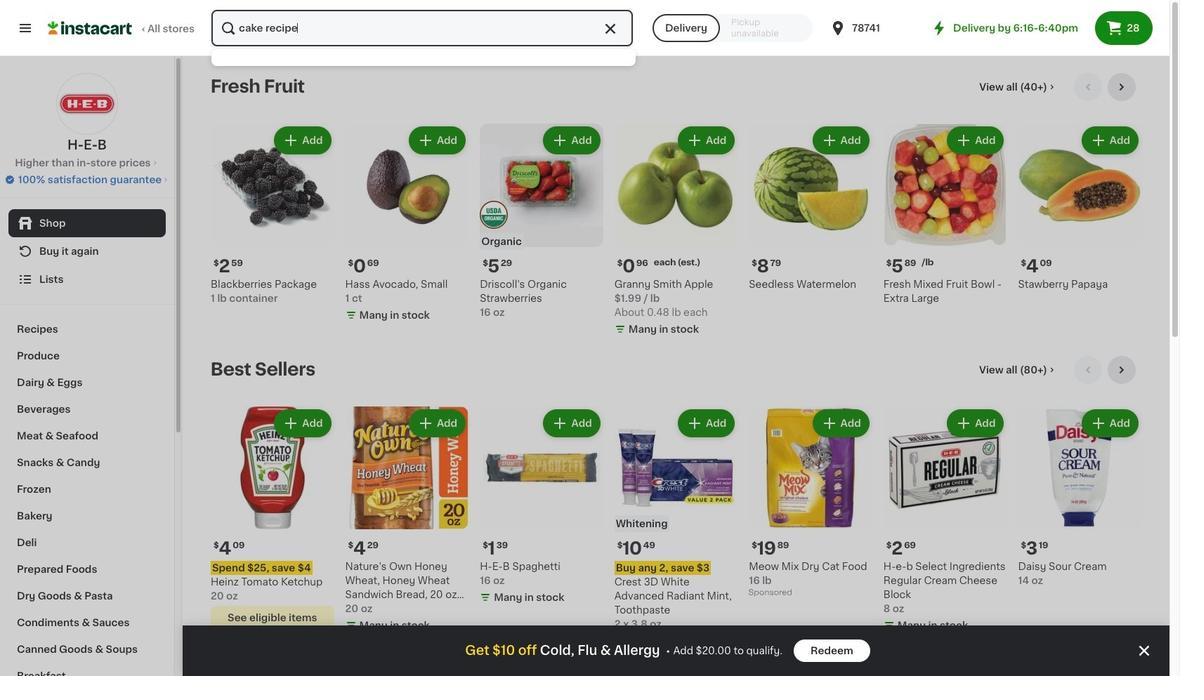 Task type: describe. For each thing, give the bounding box(es) containing it.
2 item carousel region from the top
[[211, 356, 1142, 677]]

instacart logo image
[[48, 20, 132, 37]]

get $10 off cold, flu & allergy region
[[183, 626, 1170, 677]]

$0.96 each (estimated) element
[[614, 253, 738, 277]]

Search field
[[211, 10, 633, 46]]

$5.89 per pound element
[[884, 253, 1007, 277]]

service type group
[[653, 14, 813, 42]]



Task type: locate. For each thing, give the bounding box(es) containing it.
1 item carousel region from the top
[[211, 73, 1142, 345]]

product group
[[211, 124, 334, 305], [345, 124, 469, 325], [480, 124, 603, 319], [614, 124, 738, 339], [749, 124, 872, 291], [884, 124, 1007, 305], [1018, 124, 1142, 291], [211, 406, 334, 630], [345, 406, 469, 636], [480, 406, 603, 608], [614, 406, 738, 674], [749, 406, 872, 601], [884, 406, 1007, 636], [1018, 406, 1142, 588]]

None search field
[[210, 8, 634, 48]]

1 vertical spatial item carousel region
[[211, 356, 1142, 677]]

h-e-b logo image
[[56, 73, 118, 135]]

main content
[[183, 56, 1170, 677]]

treatment tracker modal dialog
[[183, 626, 1170, 677]]

sponsored image
[[749, 589, 792, 597]]

item carousel region
[[211, 73, 1142, 345], [211, 356, 1142, 677]]

0 vertical spatial item carousel region
[[211, 73, 1142, 345]]



Task type: vqa. For each thing, say whether or not it's contained in the screenshot.
Treatment Tracker modal dialog
yes



